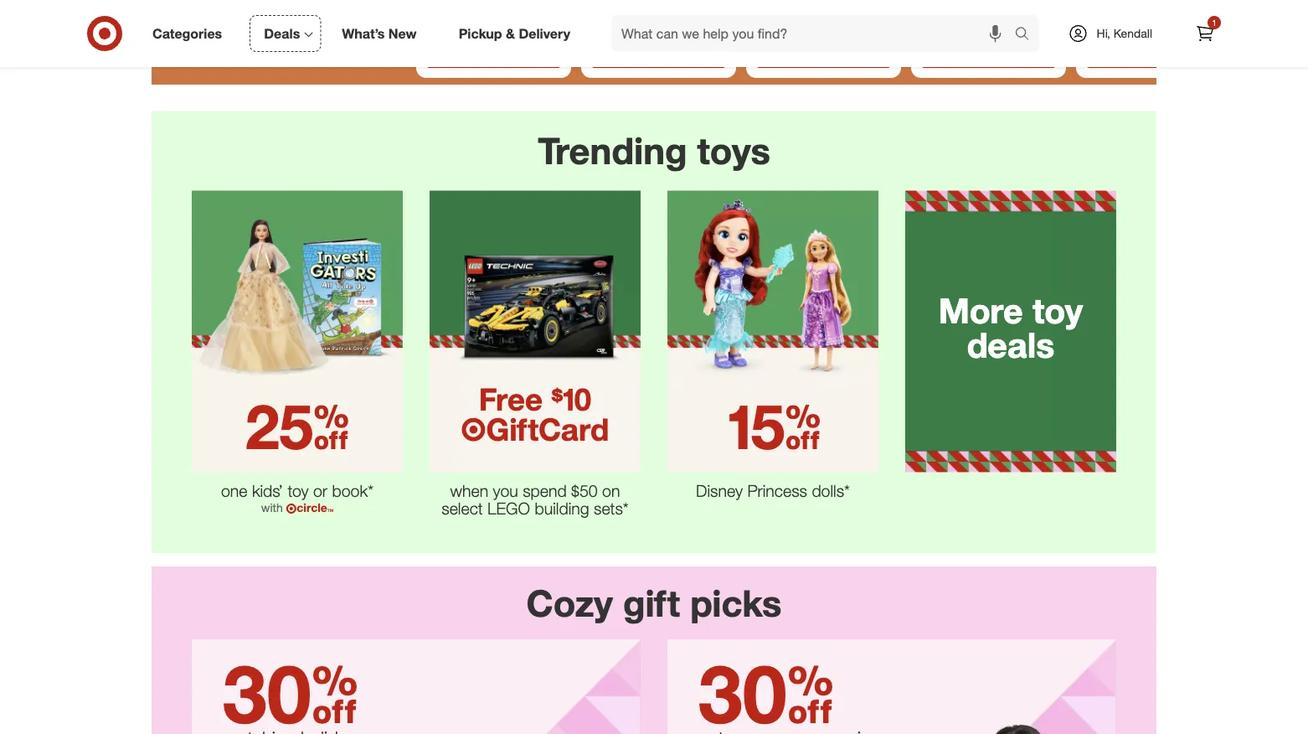 Task type: vqa. For each thing, say whether or not it's contained in the screenshot.
going
no



Task type: describe. For each thing, give the bounding box(es) containing it.
toy inside one kids' toy or book* with ◎ circle tm
[[288, 481, 309, 501]]

giftcard
[[486, 411, 610, 448]]

$50
[[572, 481, 598, 501]]

What can we help you find? suggestions appear below search field
[[612, 15, 1019, 52]]

carousel region
[[152, 0, 1232, 111]]

heinz
[[1090, 0, 1120, 4]]

gift
[[623, 581, 680, 625]]

with
[[261, 500, 283, 515]]

trending toys
[[538, 128, 771, 173]]

chicken
[[760, 4, 803, 18]]

spend
[[523, 481, 567, 501]]

1 link
[[1187, 15, 1224, 52]]

del monte golden sweet whole kernel corn - 15.25oz
[[430, 0, 536, 33]]

search button
[[1008, 15, 1048, 55]]

whole
[[466, 4, 499, 18]]

turkey inside stove top stuffing mix for turkey - 6oz
[[612, 4, 646, 18]]

15 
[[726, 388, 821, 463]]

¬
[[461, 411, 486, 448]]

or
[[313, 481, 328, 501]]

one
[[221, 481, 248, 501]]

add to cart button for 25.4
[[922, 41, 1057, 68]]

cider
[[978, 4, 1006, 18]]

heinz home style roasted turkey gravy - 12oz
[[1090, 0, 1213, 33]]

martinelli's gold medal sparkling cider -25.4 fl oz glass bottles link
[[918, 0, 1060, 38]]

top
[[628, 0, 647, 4]]

medal
[[1014, 0, 1046, 4]]

swanson gluten free chicken broth - 32oz
[[760, 0, 873, 18]]

golden
[[487, 0, 525, 4]]

search
[[1008, 27, 1048, 43]]

hi, kendall
[[1097, 26, 1153, 41]]

 for 25 
[[313, 388, 349, 463]]

categories link
[[138, 15, 243, 52]]

cozy
[[527, 581, 613, 625]]

kids'
[[252, 481, 283, 501]]

free $10 ¬ giftcard
[[461, 380, 610, 448]]

add to cart for -
[[632, 48, 686, 61]]

sparkling
[[925, 4, 974, 18]]

tm
[[327, 508, 334, 513]]

turkey inside heinz home style roasted turkey gravy - 12oz
[[1137, 4, 1171, 18]]

cart for 25.4
[[997, 48, 1016, 61]]

cozy gift picks
[[527, 581, 782, 625]]

pickup & delivery
[[459, 25, 571, 42]]

martinelli's gold medal sparkling cider -25.4 fl oz glass bottles
[[925, 0, 1046, 33]]

swanson
[[760, 0, 808, 4]]

25 
[[246, 388, 349, 463]]

on
[[603, 481, 620, 501]]

 for 15 
[[785, 388, 821, 463]]

monte
[[450, 0, 484, 4]]

disney princess dolls*
[[696, 481, 851, 501]]

sweet
[[430, 4, 463, 18]]

fl
[[1040, 4, 1046, 18]]

princess
[[748, 481, 808, 501]]

stove
[[595, 0, 624, 4]]

oz
[[925, 18, 937, 33]]

broth
[[806, 4, 835, 18]]

what's
[[342, 25, 385, 42]]

del
[[430, 0, 447, 4]]

toys
[[698, 128, 771, 173]]

picks
[[691, 581, 782, 625]]

swanson gluten free chicken broth - 32oz link
[[753, 0, 895, 38]]

more
[[939, 289, 1024, 331]]

- inside heinz home style roasted turkey gravy - 12oz
[[1208, 4, 1213, 18]]

1
[[1213, 17, 1217, 28]]

hi,
[[1097, 26, 1111, 41]]

gravy
[[1174, 4, 1205, 18]]

new
[[389, 25, 417, 42]]

pickup
[[459, 25, 502, 42]]

del monte golden sweet whole kernel corn - 15.25oz link
[[423, 0, 565, 38]]

15
[[726, 388, 785, 463]]

glass
[[941, 18, 970, 33]]

25
[[246, 388, 313, 463]]

&
[[506, 25, 515, 42]]

you
[[493, 481, 518, 501]]

to for 32oz
[[819, 48, 829, 61]]

deals
[[264, 25, 300, 42]]

free inside free $10 ¬ giftcard
[[479, 380, 543, 417]]

deals
[[968, 324, 1055, 366]]



Task type: locate. For each thing, give the bounding box(es) containing it.
stuffing
[[650, 0, 690, 4]]

2 horizontal spatial cart
[[997, 48, 1016, 61]]

add down stove top stuffing mix for turkey - 6oz link
[[632, 48, 651, 61]]

2 horizontal spatial add
[[962, 48, 981, 61]]

1 vertical spatial toy
[[288, 481, 309, 501]]

0 vertical spatial free
[[849, 0, 873, 4]]

1 add from the left
[[632, 48, 651, 61]]

trending
[[538, 128, 688, 173]]

- left 32oz
[[838, 4, 843, 18]]

1 turkey from the left
[[612, 4, 646, 18]]

0 vertical spatial toy
[[1033, 289, 1084, 331]]

- right cider
[[1010, 4, 1014, 18]]

0 horizontal spatial free
[[479, 380, 543, 417]]

3 cart from the left
[[997, 48, 1016, 61]]

 up princess on the bottom right
[[785, 388, 821, 463]]

cart down search
[[997, 48, 1016, 61]]

cart down swanson gluten free chicken broth - 32oz link
[[832, 48, 851, 61]]

- left "6oz"
[[649, 4, 654, 18]]

2 add to cart from the left
[[797, 48, 851, 61]]

corn
[[430, 18, 456, 33]]

toy up ◎
[[288, 481, 309, 501]]

12oz
[[1090, 18, 1115, 33]]

2  from the left
[[785, 388, 821, 463]]

categories
[[153, 25, 222, 42]]

when you spend $50 on select lego building sets*
[[442, 481, 629, 518]]

to
[[654, 48, 664, 61], [819, 48, 829, 61], [984, 48, 994, 61]]

1 add to cart from the left
[[632, 48, 686, 61]]

lego
[[488, 498, 530, 518]]

0 horizontal spatial turkey
[[612, 4, 646, 18]]

- inside 'swanson gluten free chicken broth - 32oz'
[[838, 4, 843, 18]]

turkey right for
[[612, 4, 646, 18]]

circle
[[297, 500, 327, 515]]

add to cart down bottles
[[962, 48, 1016, 61]]

2 to from the left
[[819, 48, 829, 61]]

to down bottles
[[984, 48, 994, 61]]

stove top stuffing mix for turkey - 6oz
[[595, 0, 712, 18]]

3 to from the left
[[984, 48, 994, 61]]

pickup & delivery link
[[445, 15, 592, 52]]

add for for
[[632, 48, 651, 61]]

one kids' toy or book* with ◎ circle tm
[[221, 481, 374, 515]]

free
[[849, 0, 873, 4], [479, 380, 543, 417]]

-
[[649, 4, 654, 18], [838, 4, 843, 18], [1010, 4, 1014, 18], [1208, 4, 1213, 18], [459, 18, 464, 33]]

- inside martinelli's gold medal sparkling cider -25.4 fl oz glass bottles
[[1010, 4, 1014, 18]]

free right gluten
[[849, 0, 873, 4]]

add to cart button down stove top stuffing mix for turkey - 6oz link
[[592, 41, 727, 68]]

add for broth
[[797, 48, 816, 61]]

1 horizontal spatial toy
[[1033, 289, 1084, 331]]


[[313, 388, 349, 463], [785, 388, 821, 463]]

to for 25.4
[[984, 48, 994, 61]]

3 add to cart button from the left
[[922, 41, 1057, 68]]

- inside stove top stuffing mix for turkey - 6oz
[[649, 4, 654, 18]]

cart for 32oz
[[832, 48, 851, 61]]

what's new link
[[328, 15, 438, 52]]

to down stove top stuffing mix for turkey - 6oz link
[[654, 48, 664, 61]]

when
[[450, 481, 489, 501]]

add to cart button down swanson gluten free chicken broth - 32oz link
[[757, 41, 892, 68]]

1 to from the left
[[654, 48, 664, 61]]

add to cart down swanson gluten free chicken broth - 32oz link
[[797, 48, 851, 61]]

1  from the left
[[313, 388, 349, 463]]

1 cart from the left
[[666, 48, 686, 61]]

add down swanson gluten free chicken broth - 32oz link
[[797, 48, 816, 61]]

2 horizontal spatial add to cart button
[[922, 41, 1057, 68]]

gold
[[985, 0, 1010, 4]]

add for cider
[[962, 48, 981, 61]]

1 horizontal spatial 
[[785, 388, 821, 463]]

3 add to cart from the left
[[962, 48, 1016, 61]]

0 horizontal spatial cart
[[666, 48, 686, 61]]

cart
[[666, 48, 686, 61], [832, 48, 851, 61], [997, 48, 1016, 61]]

martinelli's
[[925, 0, 982, 4]]

toy inside more toy deals
[[1033, 289, 1084, 331]]

free left $10
[[479, 380, 543, 417]]

what's new
[[342, 25, 417, 42]]

for
[[595, 4, 609, 18]]

1 add to cart button from the left
[[592, 41, 727, 68]]

add to cart button
[[592, 41, 727, 68], [757, 41, 892, 68], [922, 41, 1057, 68]]

add to cart down stove top stuffing mix for turkey - 6oz link
[[632, 48, 686, 61]]

to for -
[[654, 48, 664, 61]]

sets*
[[594, 498, 629, 518]]

6oz
[[657, 4, 676, 18]]

1 vertical spatial free
[[479, 380, 543, 417]]

book*
[[332, 481, 374, 501]]

1 horizontal spatial free
[[849, 0, 873, 4]]

add to cart button down bottles
[[922, 41, 1057, 68]]

◎
[[286, 503, 297, 514]]

2 horizontal spatial to
[[984, 48, 994, 61]]

2 add to cart button from the left
[[757, 41, 892, 68]]

toy right more
[[1033, 289, 1084, 331]]

roasted
[[1090, 4, 1134, 18]]

dolls*
[[812, 481, 851, 501]]

to down swanson gluten free chicken broth - 32oz link
[[819, 48, 829, 61]]

15.25oz
[[467, 18, 508, 33]]

2 add from the left
[[797, 48, 816, 61]]

add to cart for 25.4
[[962, 48, 1016, 61]]

0 horizontal spatial to
[[654, 48, 664, 61]]

cart for -
[[666, 48, 686, 61]]

add to cart for 32oz
[[797, 48, 851, 61]]

1 horizontal spatial add
[[797, 48, 816, 61]]

disney
[[696, 481, 743, 501]]

style
[[1158, 0, 1184, 4]]

0 horizontal spatial add to cart button
[[592, 41, 727, 68]]

gluten
[[811, 0, 846, 4]]

2 horizontal spatial add to cart
[[962, 48, 1016, 61]]

deals link
[[250, 15, 321, 52]]

32oz
[[846, 4, 871, 18]]

1 horizontal spatial add to cart
[[797, 48, 851, 61]]

0 horizontal spatial add to cart
[[632, 48, 686, 61]]

delivery
[[519, 25, 571, 42]]

add
[[632, 48, 651, 61], [797, 48, 816, 61], [962, 48, 981, 61]]

0 horizontal spatial add
[[632, 48, 651, 61]]

0 horizontal spatial 
[[313, 388, 349, 463]]

25.4
[[1014, 4, 1037, 18]]

building
[[535, 498, 590, 518]]

kendall
[[1114, 26, 1153, 41]]

2 cart from the left
[[832, 48, 851, 61]]

stove top stuffing mix for turkey - 6oz link
[[588, 0, 730, 38]]

 up or
[[313, 388, 349, 463]]

add to cart button for -
[[592, 41, 727, 68]]

add down "glass"
[[962, 48, 981, 61]]

1 horizontal spatial turkey
[[1137, 4, 1171, 18]]

add to cart button for 32oz
[[757, 41, 892, 68]]

- right 'corn'
[[459, 18, 464, 33]]

turkey
[[612, 4, 646, 18], [1137, 4, 1171, 18]]

home
[[1123, 0, 1155, 4]]

cart down stove top stuffing mix for turkey - 6oz link
[[666, 48, 686, 61]]

1 horizontal spatial cart
[[832, 48, 851, 61]]

mix
[[693, 0, 712, 4]]

- left 1
[[1208, 4, 1213, 18]]

add to cart
[[632, 48, 686, 61], [797, 48, 851, 61], [962, 48, 1016, 61]]

3 add from the left
[[962, 48, 981, 61]]

more toy deals link
[[892, 177, 1130, 482]]

bottles
[[973, 18, 1010, 33]]

1 horizontal spatial to
[[819, 48, 829, 61]]

more toy deals
[[939, 289, 1084, 366]]

$10
[[552, 380, 592, 417]]

2 turkey from the left
[[1137, 4, 1171, 18]]

0 horizontal spatial toy
[[288, 481, 309, 501]]

1 horizontal spatial add to cart button
[[757, 41, 892, 68]]

toy
[[1033, 289, 1084, 331], [288, 481, 309, 501]]

- inside del monte golden sweet whole kernel corn - 15.25oz
[[459, 18, 464, 33]]

select
[[442, 498, 483, 518]]

turkey up kendall
[[1137, 4, 1171, 18]]

heinz home style roasted turkey gravy - 12oz link
[[1084, 0, 1225, 38]]

free inside 'swanson gluten free chicken broth - 32oz'
[[849, 0, 873, 4]]



